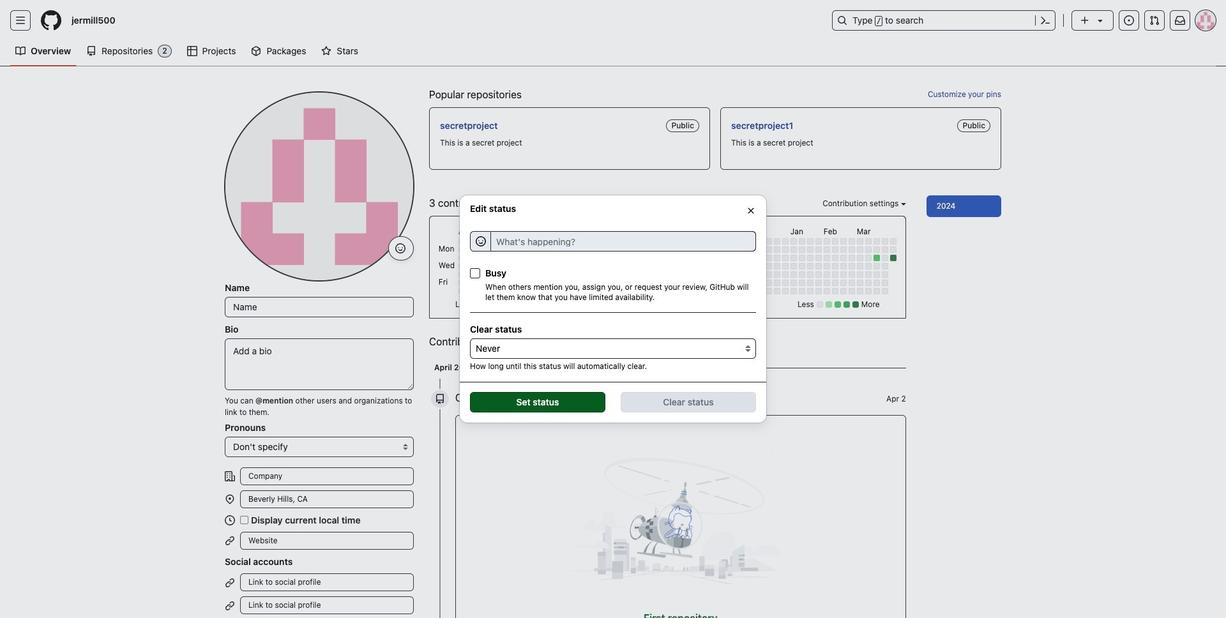 Task type: describe. For each thing, give the bounding box(es) containing it.
close image
[[746, 205, 756, 216]]

smiley image
[[475, 236, 486, 246]]

homepage image
[[41, 10, 61, 31]]

smiley image
[[395, 243, 406, 254]]

Link to social profile text field
[[240, 596, 414, 614]]

plus image
[[1080, 15, 1090, 26]]

Company field
[[240, 467, 414, 485]]

organization image
[[225, 471, 235, 482]]

link image
[[225, 536, 235, 546]]

location image
[[225, 494, 235, 505]]

triangle down image
[[1095, 15, 1105, 26]]

Location field
[[240, 490, 414, 508]]

social account image for link to social profile text field
[[225, 578, 235, 588]]

notifications image
[[1175, 15, 1185, 26]]



Task type: locate. For each thing, give the bounding box(es) containing it.
Website field
[[240, 532, 414, 550]]

Name field
[[225, 297, 414, 317]]

clock image
[[225, 515, 235, 525]]

1 vertical spatial social account image
[[225, 601, 235, 611]]

social account image
[[225, 578, 235, 588], [225, 601, 235, 611]]

Link to social profile text field
[[240, 574, 414, 591]]

git pull request image
[[1150, 15, 1160, 26]]

What's happening? text field
[[490, 231, 756, 251]]

2 social account image from the top
[[225, 601, 235, 611]]

0 vertical spatial social account image
[[225, 578, 235, 588]]

issue opened image
[[1124, 15, 1134, 26]]

repo image
[[435, 394, 445, 404]]

None checkbox
[[470, 268, 480, 278]]

social account image for link to social profile text box
[[225, 601, 235, 611]]

command palette image
[[1040, 15, 1051, 26]]

1 social account image from the top
[[225, 578, 235, 588]]

None checkbox
[[240, 516, 248, 524]]



Task type: vqa. For each thing, say whether or not it's contained in the screenshot.
Codespaces Link
no



